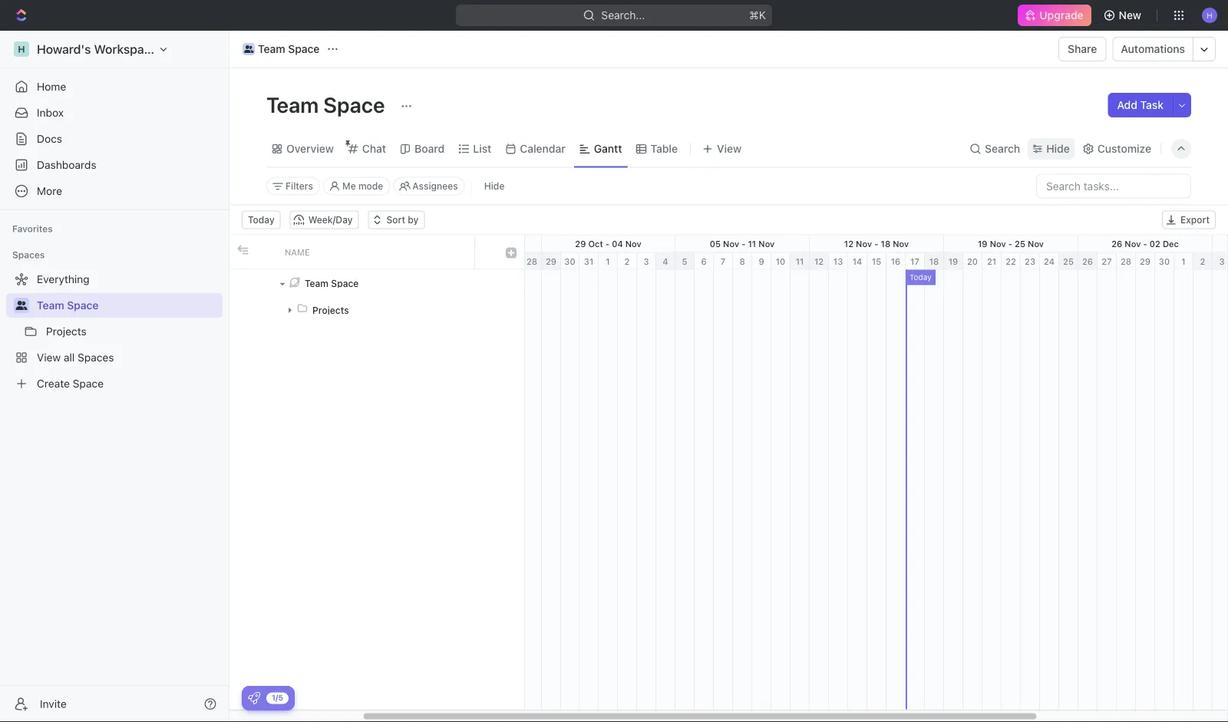 Task type: vqa. For each thing, say whether or not it's contained in the screenshot.
No data 'image'
no



Task type: locate. For each thing, give the bounding box(es) containing it.
1 horizontal spatial hide
[[1047, 142, 1070, 155]]

dec
[[1163, 239, 1179, 249]]

projects down team space cell
[[313, 305, 349, 316]]

29
[[575, 239, 586, 249], [546, 256, 557, 266], [1140, 256, 1151, 266]]

5 - from the left
[[1009, 239, 1013, 249]]

29 oct - 04 nov element
[[542, 235, 676, 252]]

 image down today button
[[238, 245, 248, 255]]

docs link
[[6, 127, 223, 151]]

1 vertical spatial projects
[[46, 325, 87, 338]]

today down the 17 element
[[910, 273, 932, 282]]

0 horizontal spatial 2
[[625, 256, 630, 266]]

0 horizontal spatial hide
[[484, 181, 505, 192]]

1 horizontal spatial oct
[[492, 239, 507, 249]]

1 vertical spatial 22
[[1006, 256, 1017, 266]]

30 element left '31'
[[561, 253, 580, 270]]

30 left '31'
[[565, 256, 576, 266]]

25 up "22" element
[[1015, 239, 1026, 249]]

0 horizontal spatial 3
[[644, 256, 649, 266]]

1 horizontal spatial team space link
[[239, 40, 324, 58]]

1 vertical spatial hide
[[484, 181, 505, 192]]

space
[[288, 43, 320, 55], [323, 92, 385, 117], [331, 278, 359, 289], [67, 299, 99, 312], [73, 377, 104, 390]]

nov up 16 element at the right top
[[893, 239, 909, 249]]

1 oct from the left
[[455, 239, 470, 249]]

19 for 19
[[949, 256, 959, 266]]

25
[[1015, 239, 1026, 249], [1064, 256, 1074, 266]]

hide inside hide button
[[484, 181, 505, 192]]

hide right search
[[1047, 142, 1070, 155]]

19 inside "element"
[[949, 256, 959, 266]]

0 vertical spatial 11
[[748, 239, 757, 249]]

create space
[[37, 377, 104, 390]]

oct for 22
[[455, 239, 470, 249]]

name
[[285, 247, 310, 257]]

29 element down the "26 nov - 02 dec" element
[[1136, 253, 1156, 270]]

tree grid
[[230, 235, 524, 710]]

0 horizontal spatial spaces
[[12, 250, 45, 260]]

0 horizontal spatial 1
[[606, 256, 610, 266]]

3 down 03 dec - 09 dec element
[[1220, 256, 1225, 266]]

1 vertical spatial 25
[[1064, 256, 1074, 266]]

view right table
[[717, 142, 742, 155]]

dashboards link
[[6, 153, 223, 177]]

inbox link
[[6, 101, 223, 125]]

18
[[881, 239, 891, 249], [930, 256, 939, 266]]

17
[[911, 256, 920, 266]]

3 left 4
[[644, 256, 649, 266]]

1 horizontal spatial 26
[[1112, 239, 1123, 249]]

space down 'everything'
[[67, 299, 99, 312]]

oct up the 31 'element'
[[589, 239, 603, 249]]

1 nov from the left
[[626, 239, 642, 249]]

1 vertical spatial 19
[[949, 256, 959, 266]]

0 horizontal spatial view
[[37, 351, 61, 364]]

h inside dropdown button
[[1207, 11, 1213, 19]]

0 horizontal spatial 28
[[479, 239, 490, 249]]

02
[[1150, 239, 1161, 249]]

projects up 'all'
[[46, 325, 87, 338]]

0 vertical spatial projects
[[313, 305, 349, 316]]

task
[[1141, 99, 1164, 111]]

1/5
[[272, 694, 283, 703]]

18 up 15 element
[[881, 239, 891, 249]]

1 29 element from the left
[[542, 253, 561, 270]]

nov up 21 element
[[990, 239, 1006, 249]]

15 element
[[868, 253, 887, 270]]

1 vertical spatial h
[[18, 44, 25, 55]]

2 - from the left
[[606, 239, 610, 249]]

0 horizontal spatial 29 element
[[542, 253, 561, 270]]

nov up 9
[[759, 239, 775, 249]]

0 horizontal spatial 29
[[546, 256, 557, 266]]

nov right 05
[[723, 239, 740, 249]]

spaces
[[12, 250, 45, 260], [78, 351, 114, 364]]

team down 'everything'
[[37, 299, 64, 312]]

25 right '24' element
[[1064, 256, 1074, 266]]

19 nov - 25 nov element
[[944, 235, 1079, 252]]

workspace
[[94, 42, 158, 56]]

0 vertical spatial today
[[248, 215, 275, 225]]

11
[[748, 239, 757, 249], [796, 256, 804, 266]]

- for 02
[[1144, 239, 1148, 249]]

30
[[565, 256, 576, 266], [1159, 256, 1170, 266]]

nov up 14 element
[[856, 239, 872, 249]]

team space
[[258, 43, 320, 55], [266, 92, 390, 117], [305, 278, 359, 289], [37, 299, 99, 312]]

view
[[717, 142, 742, 155], [37, 351, 61, 364]]

1 horizontal spatial today
[[910, 273, 932, 282]]

1 horizontal spatial 28 element
[[1117, 253, 1136, 270]]

projects
[[313, 305, 349, 316], [46, 325, 87, 338]]

30 down 'dec' on the right
[[1159, 256, 1170, 266]]

onboarding checklist button element
[[248, 693, 260, 705]]

10
[[776, 256, 786, 266]]

28 down hide button
[[479, 239, 490, 249]]

space inside cell
[[331, 278, 359, 289]]

1 column header from the left
[[230, 235, 253, 269]]

3 - from the left
[[742, 239, 746, 249]]

board
[[415, 142, 445, 155]]

23
[[1025, 256, 1036, 266]]

29 left '31'
[[546, 256, 557, 266]]

 image
[[238, 245, 248, 255], [506, 248, 517, 258]]

0 horizontal spatial 30 element
[[561, 253, 580, 270]]

1 1 from the left
[[606, 256, 610, 266]]

1 horizontal spatial spaces
[[78, 351, 114, 364]]

12 up 14
[[845, 239, 854, 249]]

8 nov from the left
[[1125, 239, 1141, 249]]

nov up 23 element
[[1028, 239, 1044, 249]]

projects - 0.00% row
[[230, 297, 524, 324]]

view for view
[[717, 142, 742, 155]]

upgrade link
[[1018, 5, 1092, 26]]

1 vertical spatial 18
[[930, 256, 939, 266]]

1 vertical spatial 11
[[796, 256, 804, 266]]

nov left 02
[[1125, 239, 1141, 249]]

0 horizontal spatial today
[[248, 215, 275, 225]]

0 horizontal spatial 25
[[1015, 239, 1026, 249]]

nov inside 29 oct - 04 nov element
[[626, 239, 642, 249]]

18 element
[[925, 253, 944, 270]]

1 horizontal spatial 29 element
[[1136, 253, 1156, 270]]

1 horizontal spatial h
[[1207, 11, 1213, 19]]

team space inside sidebar navigation
[[37, 299, 99, 312]]

6
[[701, 256, 707, 266]]

1 down 29 oct - 04 nov at top
[[606, 256, 610, 266]]

30 element down 'dec' on the right
[[1156, 253, 1175, 270]]

view all spaces
[[37, 351, 114, 364]]

28 right '27' element
[[1121, 256, 1132, 266]]

1 vertical spatial team space link
[[37, 293, 220, 318]]

0 horizontal spatial  image
[[238, 245, 248, 255]]

- for 25
[[1009, 239, 1013, 249]]

17 element
[[906, 253, 925, 270]]

0 horizontal spatial 30
[[565, 256, 576, 266]]

view for view all spaces
[[37, 351, 61, 364]]

5
[[682, 256, 688, 266]]

more
[[37, 185, 62, 197]]

1 horizontal spatial 11
[[796, 256, 804, 266]]

1 down export button
[[1182, 256, 1186, 266]]

search button
[[965, 138, 1025, 160]]

0 horizontal spatial 12
[[815, 256, 824, 266]]

column header
[[230, 235, 253, 269], [253, 235, 276, 269], [475, 235, 498, 269], [498, 235, 524, 269]]

31 element
[[580, 253, 599, 270]]

spaces right 'all'
[[78, 351, 114, 364]]

view button
[[697, 138, 747, 160]]

2 28 element from the left
[[1117, 253, 1136, 270]]

6 - from the left
[[1144, 239, 1148, 249]]

0 vertical spatial h
[[1207, 11, 1213, 19]]

19 right 18 element
[[949, 256, 959, 266]]

sort by button
[[368, 211, 425, 229]]

28 element right 27
[[1117, 253, 1136, 270]]

team space down name
[[305, 278, 359, 289]]

22 oct - 28 oct element
[[408, 235, 542, 252]]

1
[[606, 256, 610, 266], [1182, 256, 1186, 266]]

3 nov from the left
[[759, 239, 775, 249]]

hide
[[1047, 142, 1070, 155], [484, 181, 505, 192]]

21 element
[[983, 253, 1002, 270]]

1 horizontal spatial 22
[[1006, 256, 1017, 266]]

0 horizontal spatial 26
[[1083, 256, 1094, 266]]

0 horizontal spatial oct
[[455, 239, 470, 249]]

0 horizontal spatial projects
[[46, 325, 87, 338]]

20 element
[[964, 253, 983, 270]]

 image for fourth 'column header' from left
[[506, 248, 517, 258]]

1 vertical spatial 12
[[815, 256, 824, 266]]

26 right 25 element
[[1083, 256, 1094, 266]]

20
[[967, 256, 978, 266]]

export button
[[1163, 211, 1216, 229]]

customize
[[1098, 142, 1152, 155]]

26 nov - 02 dec
[[1112, 239, 1179, 249]]

tree grid containing team space
[[230, 235, 524, 710]]

team down name
[[305, 278, 329, 289]]

nov
[[626, 239, 642, 249], [723, 239, 740, 249], [759, 239, 775, 249], [856, 239, 872, 249], [893, 239, 909, 249], [990, 239, 1006, 249], [1028, 239, 1044, 249], [1125, 239, 1141, 249]]

projects cell
[[276, 297, 475, 324]]

2 down 29 oct - 04 nov element
[[625, 256, 630, 266]]

1 vertical spatial 26
[[1083, 256, 1094, 266]]

0 horizontal spatial 28 element
[[523, 253, 542, 270]]

week/day button
[[290, 211, 359, 229]]

0 vertical spatial 18
[[881, 239, 891, 249]]

19 up '21'
[[978, 239, 988, 249]]

0 horizontal spatial 19
[[949, 256, 959, 266]]

list
[[473, 142, 492, 155]]

nov right the 04
[[626, 239, 642, 249]]

12 right the 11 "element"
[[815, 256, 824, 266]]

oct down assignees
[[455, 239, 470, 249]]

0 horizontal spatial 11
[[748, 239, 757, 249]]

- for 04
[[606, 239, 610, 249]]

0 vertical spatial 25
[[1015, 239, 1026, 249]]

gantt link
[[591, 138, 622, 160]]

invite
[[40, 698, 67, 711]]

space up chat link
[[323, 92, 385, 117]]

1 horizontal spatial 30
[[1159, 256, 1170, 266]]

1 horizontal spatial view
[[717, 142, 742, 155]]

0 horizontal spatial h
[[18, 44, 25, 55]]

row group
[[230, 270, 524, 710]]

2 down export
[[1201, 256, 1206, 266]]

view left 'all'
[[37, 351, 61, 364]]

3 oct from the left
[[589, 239, 603, 249]]

1 horizontal spatial 19
[[978, 239, 988, 249]]

28 left '31'
[[527, 256, 538, 266]]

0 vertical spatial hide
[[1047, 142, 1070, 155]]

tree inside sidebar navigation
[[6, 267, 223, 396]]

0 vertical spatial view
[[717, 142, 742, 155]]

1 horizontal spatial 3
[[1220, 256, 1225, 266]]

hide down list
[[484, 181, 505, 192]]

1 horizontal spatial  image
[[506, 248, 517, 258]]

view inside button
[[717, 142, 742, 155]]

22 for 22 oct - 28 oct
[[442, 239, 453, 249]]

user group image
[[16, 301, 27, 310]]

0 vertical spatial 22
[[442, 239, 453, 249]]

22
[[442, 239, 453, 249], [1006, 256, 1017, 266]]

team space down 'everything'
[[37, 299, 99, 312]]

1 horizontal spatial 12
[[845, 239, 854, 249]]

1 horizontal spatial projects
[[313, 305, 349, 316]]

1 horizontal spatial 1
[[1182, 256, 1186, 266]]

29 element
[[542, 253, 561, 270], [1136, 253, 1156, 270]]

19
[[978, 239, 988, 249], [949, 256, 959, 266]]

2 horizontal spatial oct
[[589, 239, 603, 249]]

29 element left '31'
[[542, 253, 561, 270]]

22 element
[[1002, 253, 1021, 270]]

tree
[[6, 267, 223, 396]]

1 28 element from the left
[[523, 253, 542, 270]]

table link
[[648, 138, 678, 160]]

1 vertical spatial spaces
[[78, 351, 114, 364]]

12 inside 'element'
[[815, 256, 824, 266]]

hide button
[[1028, 138, 1075, 160]]

3 column header from the left
[[475, 235, 498, 269]]

0 horizontal spatial 22
[[442, 239, 453, 249]]

1 horizontal spatial 2
[[1201, 256, 1206, 266]]

5 nov from the left
[[893, 239, 909, 249]]

18 right the 17 element
[[930, 256, 939, 266]]

26
[[1112, 239, 1123, 249], [1083, 256, 1094, 266]]

1 - from the left
[[472, 239, 476, 249]]

16 element
[[887, 253, 906, 270]]

today down filters dropdown button
[[248, 215, 275, 225]]

name row
[[230, 235, 524, 270]]

12 for 12 nov - 18 nov
[[845, 239, 854, 249]]

05 nov - 11 nov element
[[676, 235, 810, 252]]

howard's workspace, , element
[[14, 41, 29, 57]]

oct down hide button
[[492, 239, 507, 249]]

12 nov - 18 nov element
[[810, 235, 944, 252]]

sort
[[387, 215, 405, 225]]

add task
[[1118, 99, 1164, 111]]

 image down hide button
[[506, 248, 517, 258]]

chat link
[[359, 138, 386, 160]]

10 element
[[772, 253, 791, 270]]

table
[[651, 142, 678, 155]]

29 down 26 nov - 02 dec
[[1140, 256, 1151, 266]]

oct
[[455, 239, 470, 249], [492, 239, 507, 249], [589, 239, 603, 249]]

view inside 'link'
[[37, 351, 61, 364]]

28 element
[[523, 253, 542, 270], [1117, 253, 1136, 270]]

team space up overview at the top left of the page
[[266, 92, 390, 117]]

2 horizontal spatial 29
[[1140, 256, 1151, 266]]

inbox
[[37, 106, 64, 119]]

1 horizontal spatial 18
[[930, 256, 939, 266]]

1 horizontal spatial 30 element
[[1156, 253, 1175, 270]]

me mode
[[342, 181, 383, 192]]

0 vertical spatial 26
[[1112, 239, 1123, 249]]

customize button
[[1078, 138, 1156, 160]]

28 element left '31'
[[523, 253, 542, 270]]

4 - from the left
[[875, 239, 879, 249]]

spaces down favorites button
[[12, 250, 45, 260]]

docs
[[37, 132, 62, 145]]

space up "projects" cell
[[331, 278, 359, 289]]

29 up '31'
[[575, 239, 586, 249]]

today
[[248, 215, 275, 225], [910, 273, 932, 282]]

0 vertical spatial 19
[[978, 239, 988, 249]]

0 vertical spatial 12
[[845, 239, 854, 249]]

tree containing everything
[[6, 267, 223, 396]]

name column header
[[276, 235, 475, 269]]

2
[[625, 256, 630, 266], [1201, 256, 1206, 266]]

30 element
[[561, 253, 580, 270], [1156, 253, 1175, 270]]

- for 18
[[875, 239, 879, 249]]

list link
[[470, 138, 492, 160]]

22 for 22
[[1006, 256, 1017, 266]]

29 for first 29 element from right
[[1140, 256, 1151, 266]]

team right user group icon
[[258, 43, 285, 55]]

search...
[[602, 9, 645, 22]]

h
[[1207, 11, 1213, 19], [18, 44, 25, 55]]

1 horizontal spatial 29
[[575, 239, 586, 249]]

26 up '27' element
[[1112, 239, 1123, 249]]

1 vertical spatial view
[[37, 351, 61, 364]]

everything
[[37, 273, 90, 286]]



Task type: describe. For each thing, give the bounding box(es) containing it.
1 horizontal spatial 28
[[527, 256, 538, 266]]

29 for second 29 element from the right
[[546, 256, 557, 266]]

view button
[[697, 131, 747, 167]]

today inside button
[[248, 215, 275, 225]]

hide button
[[478, 177, 511, 195]]

calendar link
[[517, 138, 566, 160]]

projects inside cell
[[313, 305, 349, 316]]

23 element
[[1021, 253, 1040, 270]]

nov inside the "26 nov - 02 dec" element
[[1125, 239, 1141, 249]]

0 vertical spatial spaces
[[12, 250, 45, 260]]

home link
[[6, 74, 223, 99]]

team space cell
[[276, 270, 475, 297]]

share button
[[1059, 37, 1107, 61]]

h inside sidebar navigation
[[18, 44, 25, 55]]

26 element
[[1079, 253, 1098, 270]]

Search tasks... text field
[[1037, 175, 1191, 198]]

dashboards
[[37, 159, 96, 171]]

team space - 0.00% row
[[230, 270, 524, 297]]

24 element
[[1040, 253, 1060, 270]]

1 horizontal spatial 25
[[1064, 256, 1074, 266]]

16
[[891, 256, 901, 266]]

19 element
[[944, 253, 964, 270]]

11 inside "element"
[[796, 256, 804, 266]]

 image for 4th 'column header' from right
[[238, 245, 248, 255]]

04
[[612, 239, 623, 249]]

space right user group icon
[[288, 43, 320, 55]]

⌘k
[[750, 9, 766, 22]]

2 3 from the left
[[1220, 256, 1225, 266]]

0 horizontal spatial team space link
[[37, 293, 220, 318]]

automations button
[[1114, 38, 1193, 61]]

export
[[1181, 215, 1210, 225]]

2 1 from the left
[[1182, 256, 1186, 266]]

4 column header from the left
[[498, 235, 524, 269]]

projects link
[[46, 319, 220, 344]]

26 for 26
[[1083, 256, 1094, 266]]

favorites
[[12, 223, 53, 234]]

me
[[342, 181, 356, 192]]

0 vertical spatial team space link
[[239, 40, 324, 58]]

1 3 from the left
[[644, 256, 649, 266]]

new
[[1119, 9, 1142, 22]]

mode
[[359, 181, 383, 192]]

calendar
[[520, 142, 566, 155]]

11 element
[[791, 253, 810, 270]]

board link
[[412, 138, 445, 160]]

howard's
[[37, 42, 91, 56]]

9
[[759, 256, 765, 266]]

automations
[[1121, 43, 1186, 55]]

05 nov - 11 nov
[[710, 239, 775, 249]]

team inside sidebar navigation
[[37, 299, 64, 312]]

onboarding checklist button image
[[248, 693, 260, 705]]

add
[[1118, 99, 1138, 111]]

15
[[872, 256, 882, 266]]

7
[[721, 256, 726, 266]]

projects inside tree
[[46, 325, 87, 338]]

add task button
[[1108, 93, 1173, 117]]

gantt
[[594, 142, 622, 155]]

view all spaces link
[[6, 346, 220, 370]]

everything link
[[6, 267, 220, 292]]

overview
[[286, 142, 334, 155]]

25 element
[[1060, 253, 1079, 270]]

2 oct from the left
[[492, 239, 507, 249]]

overview link
[[283, 138, 334, 160]]

4
[[663, 256, 669, 266]]

8
[[740, 256, 745, 266]]

- for 11
[[742, 239, 746, 249]]

all
[[64, 351, 75, 364]]

today button
[[242, 211, 281, 229]]

sort by button
[[368, 211, 425, 229]]

filters
[[286, 181, 313, 192]]

filters button
[[266, 177, 320, 195]]

31
[[584, 256, 594, 266]]

user group image
[[244, 45, 254, 53]]

1 30 element from the left
[[561, 253, 580, 270]]

search
[[985, 142, 1021, 155]]

team space right user group icon
[[258, 43, 320, 55]]

2 column header from the left
[[253, 235, 276, 269]]

new button
[[1098, 3, 1151, 28]]

29 oct - 04 nov
[[575, 239, 642, 249]]

21
[[987, 256, 997, 266]]

1 2 from the left
[[625, 256, 630, 266]]

week/day button
[[290, 211, 359, 229]]

oct for 29
[[589, 239, 603, 249]]

team inside team space cell
[[305, 278, 329, 289]]

row group containing team space
[[230, 270, 524, 710]]

space down view all spaces at left
[[73, 377, 104, 390]]

spaces inside 'link'
[[78, 351, 114, 364]]

howard's workspace
[[37, 42, 158, 56]]

create
[[37, 377, 70, 390]]

- for 28
[[472, 239, 476, 249]]

24
[[1044, 256, 1055, 266]]

assignees button
[[393, 177, 465, 195]]

14 element
[[849, 253, 868, 270]]

27 element
[[1098, 253, 1117, 270]]

27
[[1102, 256, 1112, 266]]

assignees
[[413, 181, 458, 192]]

share
[[1068, 43, 1098, 55]]

team space inside cell
[[305, 278, 359, 289]]

upgrade
[[1040, 9, 1084, 22]]

me mode button
[[323, 177, 390, 195]]

05
[[710, 239, 721, 249]]

14
[[853, 256, 863, 266]]

13 element
[[829, 253, 849, 270]]

2 30 from the left
[[1159, 256, 1170, 266]]

1 30 from the left
[[565, 256, 576, 266]]

12 for 12
[[815, 256, 824, 266]]

26 nov - 02 dec element
[[1079, 235, 1213, 252]]

create space link
[[6, 372, 220, 396]]

12 element
[[810, 253, 829, 270]]

by
[[408, 215, 419, 225]]

home
[[37, 80, 66, 93]]

0 horizontal spatial 18
[[881, 239, 891, 249]]

2 29 element from the left
[[1136, 253, 1156, 270]]

more button
[[6, 179, 223, 203]]

chat
[[362, 142, 386, 155]]

4 nov from the left
[[856, 239, 872, 249]]

2 nov from the left
[[723, 239, 740, 249]]

13
[[834, 256, 843, 266]]

favorites button
[[6, 220, 59, 238]]

sort by
[[387, 215, 419, 225]]

team up 'overview' link
[[266, 92, 319, 117]]

2 2 from the left
[[1201, 256, 1206, 266]]

2 30 element from the left
[[1156, 253, 1175, 270]]

12 nov - 18 nov
[[845, 239, 909, 249]]

22 oct - 28 oct
[[442, 239, 507, 249]]

19 nov - 25 nov
[[978, 239, 1044, 249]]

sidebar navigation
[[0, 31, 233, 723]]

03 dec - 09 dec element
[[1213, 235, 1229, 252]]

6 nov from the left
[[990, 239, 1006, 249]]

2 horizontal spatial 28
[[1121, 256, 1132, 266]]

7 nov from the left
[[1028, 239, 1044, 249]]

19 for 19 nov - 25 nov
[[978, 239, 988, 249]]

hide inside hide dropdown button
[[1047, 142, 1070, 155]]

26 for 26 nov - 02 dec
[[1112, 239, 1123, 249]]

29 for 29 oct - 04 nov
[[575, 239, 586, 249]]

1 vertical spatial today
[[910, 273, 932, 282]]



